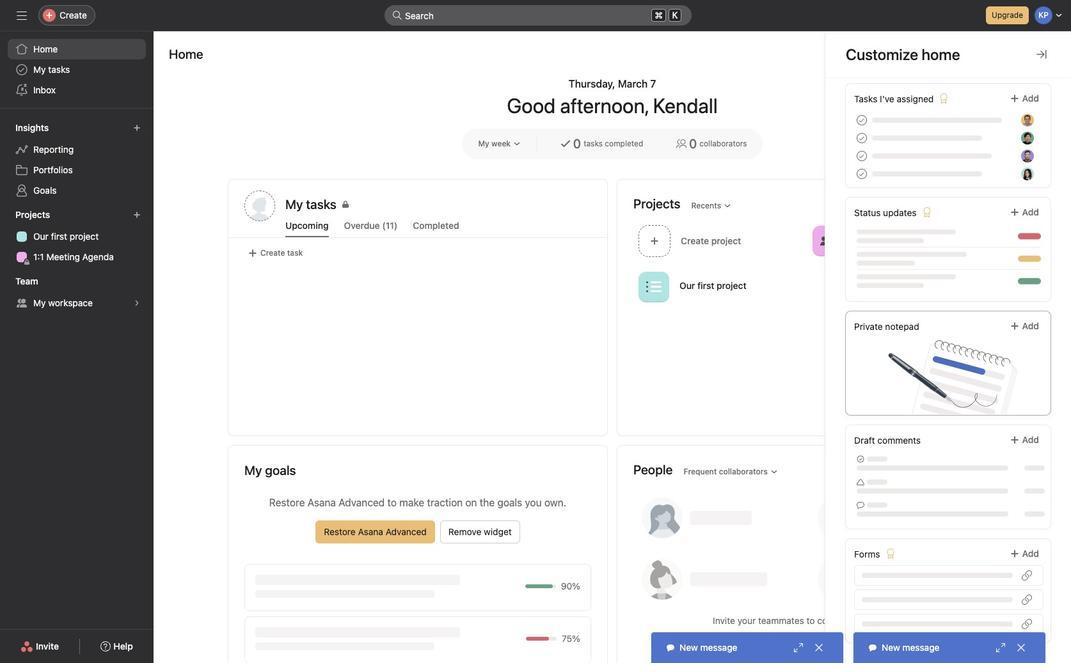 Task type: locate. For each thing, give the bounding box(es) containing it.
1:1 meeting agenda link down updates
[[853, 228, 936, 239]]

meeting
[[867, 228, 901, 239], [46, 251, 80, 262]]

invite for invite teammates
[[772, 641, 794, 651]]

status updates
[[854, 207, 917, 218]]

week
[[492, 139, 511, 148]]

1 vertical spatial 1:1
[[33, 251, 44, 262]]

0 horizontal spatial 0
[[573, 136, 581, 151]]

1 vertical spatial create
[[260, 248, 285, 258]]

goals
[[497, 497, 522, 509]]

0 vertical spatial tasks
[[48, 64, 70, 75]]

0 horizontal spatial 1:1
[[33, 251, 44, 262]]

our right list icon
[[680, 280, 695, 291]]

asana up restore asana advanced
[[308, 497, 336, 509]]

home inside global element
[[33, 44, 58, 54]]

home link
[[8, 39, 146, 60]]

0 vertical spatial advanced
[[339, 497, 385, 509]]

k
[[672, 10, 678, 20]]

my inside global element
[[33, 64, 46, 75]]

2 new message from the left
[[882, 642, 940, 653]]

private for private
[[864, 243, 889, 252]]

1 vertical spatial advanced
[[386, 527, 427, 538]]

0 horizontal spatial agenda
[[82, 251, 114, 262]]

0 horizontal spatial first
[[51, 231, 67, 242]]

advanced for restore asana advanced to make traction on the goals you own.
[[339, 497, 385, 509]]

1 new message from the left
[[680, 642, 737, 653]]

add button for tasks i've assigned
[[1001, 87, 1048, 110]]

notepad
[[885, 321, 919, 332]]

advanced up restore asana advanced
[[339, 497, 385, 509]]

to inside click add or drag widgets below to your home screen. you can also reorder and remove them.
[[981, 47, 989, 58]]

1 horizontal spatial first
[[698, 280, 714, 291]]

meeting down status updates
[[867, 228, 901, 239]]

my inside teams 'element'
[[33, 298, 46, 308]]

click add or drag widgets below to your home screen. you can also reorder and remove them.
[[846, 47, 1040, 72]]

2 vertical spatial my
[[33, 298, 46, 308]]

0 vertical spatial first
[[51, 231, 67, 242]]

your
[[992, 47, 1010, 58], [738, 616, 756, 626]]

projects inside projects dropdown button
[[15, 209, 50, 220]]

teammates up expand new message icon
[[758, 616, 804, 626]]

0 horizontal spatial meeting
[[46, 251, 80, 262]]

invite teammates button
[[763, 635, 851, 658]]

0 horizontal spatial project
[[70, 231, 99, 242]]

create left the task
[[260, 248, 285, 258]]

create for create
[[60, 10, 87, 20]]

0 vertical spatial asana
[[308, 497, 336, 509]]

projects left recents
[[634, 196, 681, 211]]

tasks left the completed at the top
[[584, 139, 603, 148]]

asana for restore asana advanced
[[358, 527, 383, 538]]

create task button
[[244, 244, 306, 262]]

1 vertical spatial asana
[[358, 527, 383, 538]]

traction
[[427, 497, 463, 509]]

1:1 meeting agenda link
[[853, 228, 936, 239], [8, 247, 146, 267]]

remove
[[448, 527, 481, 538]]

can
[[897, 61, 912, 72]]

reporting link
[[8, 140, 146, 160]]

0 vertical spatial 1:1
[[853, 228, 864, 239]]

collaborators down kendall on the right top
[[700, 139, 747, 148]]

1 horizontal spatial 1:1
[[853, 228, 864, 239]]

create inside button
[[260, 248, 285, 258]]

create up home link
[[60, 10, 87, 20]]

our first project link down projects dropdown button
[[8, 227, 146, 247]]

0 vertical spatial our
[[33, 231, 49, 242]]

tasks up inbox
[[48, 64, 70, 75]]

1:1 inside projects element
[[33, 251, 44, 262]]

private down status
[[864, 243, 889, 252]]

1 horizontal spatial agenda
[[903, 228, 936, 239]]

tasks
[[854, 93, 878, 104]]

0 vertical spatial meeting
[[867, 228, 901, 239]]

recents
[[691, 201, 721, 210]]

1 horizontal spatial new message
[[882, 642, 940, 653]]

0 horizontal spatial tasks
[[48, 64, 70, 75]]

to up the invite teammates
[[807, 616, 815, 626]]

1 horizontal spatial our
[[680, 280, 695, 291]]

0 horizontal spatial create
[[60, 10, 87, 20]]

0 horizontal spatial our first project
[[33, 231, 99, 242]]

global element
[[0, 31, 154, 108]]

asana for restore asana advanced to make traction on the goals you own.
[[308, 497, 336, 509]]

my tasks
[[285, 197, 337, 212]]

first down create project
[[698, 280, 714, 291]]

to for invite your teammates to collaborate in asana
[[807, 616, 815, 626]]

our first project down the create project link
[[680, 280, 747, 291]]

0 vertical spatial create
[[60, 10, 87, 20]]

1 vertical spatial our first project
[[680, 280, 747, 291]]

private left notepad
[[854, 321, 883, 332]]

overdue (11) button
[[344, 220, 398, 237]]

1 horizontal spatial 0
[[689, 136, 697, 151]]

0 horizontal spatial to
[[387, 497, 397, 509]]

first down projects dropdown button
[[51, 231, 67, 242]]

1 horizontal spatial home
[[169, 47, 203, 61]]

see details, my workspace image
[[133, 299, 141, 307]]

1 vertical spatial restore
[[324, 527, 356, 538]]

restore inside button
[[324, 527, 356, 538]]

2 vertical spatial asana
[[876, 616, 901, 626]]

to
[[981, 47, 989, 58], [387, 497, 397, 509], [807, 616, 815, 626]]

1 vertical spatial tasks
[[584, 139, 603, 148]]

1 horizontal spatial project
[[717, 280, 747, 291]]

meeting up teams 'element'
[[46, 251, 80, 262]]

create button
[[38, 5, 95, 26]]

1 vertical spatial meeting
[[46, 251, 80, 262]]

my down team dropdown button
[[33, 298, 46, 308]]

1 vertical spatial private
[[854, 321, 883, 332]]

my left week
[[478, 139, 489, 148]]

asana right in
[[876, 616, 901, 626]]

1 vertical spatial my
[[478, 139, 489, 148]]

0 left tasks completed
[[573, 136, 581, 151]]

my goals
[[244, 463, 296, 478]]

0 vertical spatial to
[[981, 47, 989, 58]]

assigned
[[897, 93, 934, 104]]

1:1 down status
[[853, 228, 864, 239]]

completed
[[413, 220, 459, 231]]

private notepad
[[854, 321, 919, 332]]

0 vertical spatial private
[[864, 243, 889, 252]]

0 vertical spatial project
[[70, 231, 99, 242]]

status
[[854, 207, 881, 218]]

1 vertical spatial 1:1 meeting agenda
[[33, 251, 114, 262]]

insights element
[[0, 116, 154, 203]]

1 horizontal spatial 1:1 meeting agenda
[[853, 228, 936, 239]]

4 add from the top
[[1022, 435, 1039, 445]]

0 for collaborators
[[689, 136, 697, 151]]

you
[[879, 61, 894, 72]]

add button
[[1001, 87, 1048, 110], [1001, 201, 1048, 224], [1001, 315, 1048, 338], [1001, 429, 1048, 452], [1001, 543, 1048, 566]]

our down projects dropdown button
[[33, 231, 49, 242]]

0 horizontal spatial new message
[[680, 642, 737, 653]]

2 horizontal spatial to
[[981, 47, 989, 58]]

0 vertical spatial my
[[33, 64, 46, 75]]

portfolios link
[[8, 160, 146, 180]]

1 vertical spatial 1:1 meeting agenda link
[[8, 247, 146, 267]]

2 vertical spatial to
[[807, 616, 815, 626]]

create inside dropdown button
[[60, 10, 87, 20]]

0 horizontal spatial 1:1 meeting agenda
[[33, 251, 114, 262]]

advanced for restore asana advanced
[[386, 527, 427, 538]]

teammates down invite your teammates to collaborate in asana
[[796, 641, 842, 651]]

1:1 up team dropdown button
[[33, 251, 44, 262]]

asana down restore asana advanced to make traction on the goals you own.
[[358, 527, 383, 538]]

hide sidebar image
[[17, 10, 27, 20]]

to up "and"
[[981, 47, 989, 58]]

1 0 from the left
[[573, 136, 581, 151]]

restore for restore asana advanced to make traction on the goals you own.
[[269, 497, 305, 509]]

our
[[33, 231, 49, 242], [680, 280, 695, 291]]

projects element
[[0, 203, 154, 270]]

agenda down updates
[[903, 228, 936, 239]]

collaborators inside dropdown button
[[719, 467, 768, 476]]

1 horizontal spatial advanced
[[386, 527, 427, 538]]

1:1 meeting agenda down updates
[[853, 228, 936, 239]]

add profile photo image
[[244, 191, 275, 221]]

1 vertical spatial agenda
[[82, 251, 114, 262]]

invite button
[[12, 635, 67, 658]]

draft comments
[[854, 435, 921, 446]]

0 vertical spatial teammates
[[758, 616, 804, 626]]

0 horizontal spatial advanced
[[339, 497, 385, 509]]

1 horizontal spatial restore
[[324, 527, 356, 538]]

2 add from the top
[[1022, 207, 1039, 218]]

to left make
[[387, 497, 397, 509]]

2 horizontal spatial invite
[[772, 641, 794, 651]]

1 horizontal spatial to
[[807, 616, 815, 626]]

updates
[[883, 207, 917, 218]]

90%
[[561, 581, 580, 592]]

restore asana advanced
[[324, 527, 427, 538]]

0 horizontal spatial asana
[[308, 497, 336, 509]]

1 vertical spatial our
[[680, 280, 695, 291]]

Search tasks, projects, and more text field
[[385, 5, 692, 26]]

home
[[33, 44, 58, 54], [169, 47, 203, 61]]

project down goals link
[[70, 231, 99, 242]]

also
[[914, 61, 931, 72]]

my inside dropdown button
[[478, 139, 489, 148]]

1 vertical spatial teammates
[[796, 641, 842, 651]]

None field
[[385, 5, 692, 26]]

remove
[[984, 61, 1014, 72]]

collaborators
[[700, 139, 747, 148], [719, 467, 768, 476]]

upcoming button
[[285, 220, 329, 237]]

march
[[618, 78, 648, 90]]

0 horizontal spatial projects
[[15, 209, 50, 220]]

teams element
[[0, 270, 154, 316]]

project down the create project link
[[717, 280, 747, 291]]

i've
[[880, 93, 894, 104]]

customize
[[944, 142, 988, 153]]

0 vertical spatial our first project
[[33, 231, 99, 242]]

asana inside button
[[358, 527, 383, 538]]

comments
[[878, 435, 921, 446]]

projects
[[634, 196, 681, 211], [15, 209, 50, 220]]

0 horizontal spatial home
[[33, 44, 58, 54]]

advanced down make
[[386, 527, 427, 538]]

project
[[70, 231, 99, 242], [717, 280, 747, 291]]

0 horizontal spatial our first project link
[[8, 227, 146, 247]]

1 horizontal spatial 1:1 meeting agenda link
[[853, 228, 936, 239]]

0 horizontal spatial restore
[[269, 497, 305, 509]]

1 vertical spatial collaborators
[[719, 467, 768, 476]]

invite for invite your teammates to collaborate in asana
[[713, 616, 735, 626]]

close customization pane image
[[1037, 49, 1047, 60]]

1:1 meeting agenda link up teams 'element'
[[8, 247, 146, 267]]

0 horizontal spatial invite
[[36, 641, 59, 652]]

1 vertical spatial to
[[387, 497, 397, 509]]

customize home
[[846, 45, 960, 63]]

teammates inside button
[[796, 641, 842, 651]]

our first project
[[33, 231, 99, 242], [680, 280, 747, 291]]

0 vertical spatial restore
[[269, 497, 305, 509]]

advanced inside button
[[386, 527, 427, 538]]

tasks
[[48, 64, 70, 75], [584, 139, 603, 148]]

private
[[864, 243, 889, 252], [854, 321, 883, 332]]

1 vertical spatial our first project link
[[680, 280, 747, 291]]

teammates
[[758, 616, 804, 626], [796, 641, 842, 651]]

0 vertical spatial your
[[992, 47, 1010, 58]]

2 0 from the left
[[689, 136, 697, 151]]

click
[[846, 47, 866, 58]]

1 horizontal spatial our first project
[[680, 280, 747, 291]]

our first project down projects dropdown button
[[33, 231, 99, 242]]

reorder
[[933, 61, 964, 72]]

1 horizontal spatial meeting
[[867, 228, 901, 239]]

projects down the goals
[[15, 209, 50, 220]]

1 vertical spatial your
[[738, 616, 756, 626]]

0 horizontal spatial 1:1 meeting agenda link
[[8, 247, 146, 267]]

0 down kendall on the right top
[[689, 136, 697, 151]]

my week button
[[473, 135, 527, 153]]

recents button
[[686, 197, 737, 215]]

0 vertical spatial our first project link
[[8, 227, 146, 247]]

1 horizontal spatial your
[[992, 47, 1010, 58]]

my up inbox
[[33, 64, 46, 75]]

my
[[33, 64, 46, 75], [478, 139, 489, 148], [33, 298, 46, 308]]

4 add button from the top
[[1001, 429, 1048, 452]]

1:1 meeting agenda up teams 'element'
[[33, 251, 114, 262]]

my tasks link
[[285, 196, 591, 216]]

1 horizontal spatial asana
[[358, 527, 383, 538]]

my workspace
[[33, 298, 93, 308]]

remove widget button
[[440, 521, 520, 544]]

invite your teammates to collaborate in asana
[[713, 616, 901, 626]]

1 horizontal spatial create
[[260, 248, 285, 258]]

our first project link down the create project link
[[680, 280, 747, 291]]

5 add from the top
[[1022, 548, 1039, 559]]

agenda up teams 'element'
[[82, 251, 114, 262]]

our first project link
[[8, 227, 146, 247], [680, 280, 747, 291]]

good
[[507, 93, 556, 118]]

5 add button from the top
[[1001, 543, 1048, 566]]

2 add button from the top
[[1001, 201, 1048, 224]]

1 horizontal spatial invite
[[713, 616, 735, 626]]

prominent image
[[392, 10, 403, 20]]

1 vertical spatial first
[[698, 280, 714, 291]]

collaborators right frequent
[[719, 467, 768, 476]]

frequent collaborators button
[[678, 463, 784, 481]]

completed
[[605, 139, 643, 148]]

1 add button from the top
[[1001, 87, 1048, 110]]

restore asana advanced button
[[316, 521, 435, 544]]

my for my week
[[478, 139, 489, 148]]

0 horizontal spatial our
[[33, 231, 49, 242]]

1 add from the top
[[1022, 93, 1039, 104]]

portfolios
[[33, 164, 73, 175]]



Task type: vqa. For each thing, say whether or not it's contained in the screenshot.
left Invite
yes



Task type: describe. For each thing, give the bounding box(es) containing it.
workspace
[[48, 298, 93, 308]]

1 horizontal spatial projects
[[634, 196, 681, 211]]

people
[[634, 462, 673, 477]]

your inside click add or drag widgets below to your home screen. you can also reorder and remove them.
[[992, 47, 1010, 58]]

and
[[966, 61, 981, 72]]

1 horizontal spatial our first project link
[[680, 280, 747, 291]]

drag
[[898, 47, 917, 58]]

add for status updates
[[1022, 207, 1039, 218]]

insights
[[15, 122, 49, 133]]

frequent collaborators
[[684, 467, 768, 476]]

create task
[[260, 248, 303, 258]]

you
[[525, 497, 542, 509]]

tasks completed
[[584, 139, 643, 148]]

overdue (11)
[[344, 220, 398, 231]]

upgrade button
[[986, 6, 1029, 24]]

goals
[[33, 185, 57, 196]]

first inside projects element
[[51, 231, 67, 242]]

2 horizontal spatial asana
[[876, 616, 901, 626]]

screen.
[[846, 61, 876, 72]]

invite teammates
[[772, 641, 842, 651]]

our inside our first project link
[[33, 231, 49, 242]]

reporting
[[33, 144, 74, 155]]

overdue
[[344, 220, 380, 231]]

0 vertical spatial 1:1 meeting agenda
[[853, 228, 936, 239]]

my tasks link
[[8, 60, 146, 80]]

kendall
[[653, 93, 718, 118]]

my for my workspace
[[33, 298, 46, 308]]

expand new message image
[[794, 643, 804, 653]]

0 for tasks completed
[[573, 136, 581, 151]]

meeting inside projects element
[[46, 251, 80, 262]]

0 vertical spatial agenda
[[903, 228, 936, 239]]

frequent
[[684, 467, 717, 476]]

1 vertical spatial project
[[717, 280, 747, 291]]

in
[[866, 616, 873, 626]]

close image
[[1016, 643, 1026, 653]]

collaborate
[[817, 616, 864, 626]]

projects button
[[13, 206, 62, 224]]

add button for status updates
[[1001, 201, 1048, 224]]

team button
[[13, 273, 50, 291]]

75%
[[562, 634, 580, 644]]

restore asana advanced to make traction on the goals you own.
[[269, 497, 566, 509]]

inbox
[[33, 84, 56, 95]]

my tasks
[[33, 64, 70, 75]]

3 add button from the top
[[1001, 315, 1048, 338]]

widget
[[484, 527, 512, 538]]

upgrade
[[992, 10, 1023, 20]]

restore for restore asana advanced
[[324, 527, 356, 538]]

people image
[[820, 233, 835, 249]]

on
[[465, 497, 477, 509]]

7
[[650, 78, 656, 90]]

thursday, march 7 good afternoon, kendall
[[507, 78, 718, 118]]

tasks inside global element
[[48, 64, 70, 75]]

to for restore asana advanced to make traction on the goals you own.
[[387, 497, 397, 509]]

home
[[1012, 47, 1035, 58]]

remove widget
[[448, 527, 512, 538]]

widgets
[[919, 47, 951, 58]]

task
[[287, 248, 303, 258]]

below
[[954, 47, 978, 58]]

add button for forms
[[1001, 543, 1048, 566]]

widgets
[[846, 31, 885, 42]]

project inside projects element
[[70, 231, 99, 242]]

completed button
[[413, 220, 459, 237]]

new message for expand new message icon
[[680, 642, 737, 653]]

0 vertical spatial collaborators
[[700, 139, 747, 148]]

our first project inside projects element
[[33, 231, 99, 242]]

new insights image
[[133, 124, 141, 132]]

team
[[15, 276, 38, 287]]

or
[[887, 47, 895, 58]]

thursday,
[[569, 78, 615, 90]]

add
[[869, 47, 884, 58]]

customize button
[[923, 136, 996, 159]]

goals link
[[8, 180, 146, 201]]

own.
[[544, 497, 566, 509]]

1:1 meeting agenda inside projects element
[[33, 251, 114, 262]]

new project or portfolio image
[[133, 211, 141, 219]]

close image
[[814, 643, 824, 653]]

0 vertical spatial 1:1 meeting agenda link
[[853, 228, 936, 239]]

1 horizontal spatial tasks
[[584, 139, 603, 148]]

private for private notepad
[[854, 321, 883, 332]]

expand new message image
[[996, 643, 1006, 653]]

inbox link
[[8, 80, 146, 100]]

add for forms
[[1022, 548, 1039, 559]]

make
[[399, 497, 424, 509]]

agenda inside projects element
[[82, 251, 114, 262]]

our first project link inside projects element
[[8, 227, 146, 247]]

draft
[[854, 435, 875, 446]]

new message for expand new message image
[[882, 642, 940, 653]]

⌘
[[655, 10, 663, 20]]

upcoming
[[285, 220, 329, 231]]

3 add from the top
[[1022, 321, 1039, 331]]

them.
[[1017, 61, 1040, 72]]

my workspace link
[[8, 293, 146, 314]]

the
[[480, 497, 495, 509]]

create for create task
[[260, 248, 285, 258]]

add for tasks i've assigned
[[1022, 93, 1039, 104]]

forms
[[854, 549, 880, 560]]

my for my tasks
[[33, 64, 46, 75]]

create project
[[681, 235, 741, 246]]

afternoon,
[[560, 93, 649, 118]]

0 horizontal spatial your
[[738, 616, 756, 626]]

list image
[[646, 279, 662, 295]]

my week
[[478, 139, 511, 148]]



